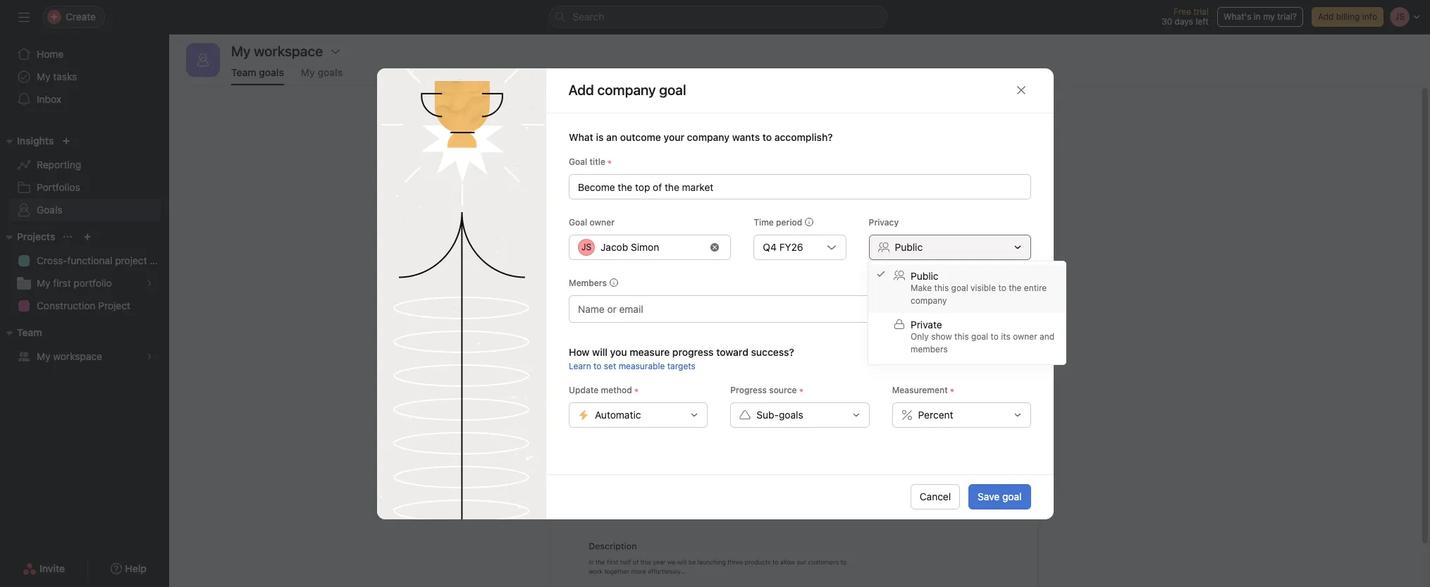 Task type: locate. For each thing, give the bounding box(es) containing it.
1 horizontal spatial and
[[841, 190, 860, 202]]

my inside teams element
[[37, 350, 50, 362]]

goals
[[37, 204, 62, 216]]

public inside public make this goal visible to the entire company
[[911, 270, 939, 282]]

hide sidebar image
[[18, 11, 30, 23]]

your up set
[[664, 131, 684, 143]]

and inside add top-level goals to help teams prioritize and connect work to your organization's objectives.
[[841, 190, 860, 202]]

1 vertical spatial owner
[[1013, 331, 1038, 342]]

1 horizontal spatial this
[[955, 331, 969, 342]]

my inside global element
[[37, 71, 50, 83]]

owner up "jacob"
[[590, 217, 615, 227]]

add for add goal
[[775, 250, 793, 262]]

set and achieve strategic goals
[[678, 155, 911, 175]]

learn to set measurable targets link
[[569, 361, 696, 371]]

add for add company goal
[[569, 82, 594, 98]]

2 required image from the left
[[948, 386, 957, 395]]

my for my workspace
[[37, 350, 50, 362]]

public inside public dropdown button
[[895, 241, 923, 253]]

goal for goal title
[[569, 156, 587, 167]]

search
[[573, 11, 605, 23]]

0 vertical spatial team
[[231, 66, 256, 78]]

and right set
[[707, 155, 736, 175]]

my workspace
[[231, 43, 323, 59]]

search list box
[[549, 6, 888, 28]]

0 horizontal spatial your
[[664, 131, 684, 143]]

goal owner
[[569, 217, 615, 227]]

owner right its at the bottom of page
[[1013, 331, 1038, 342]]

1 vertical spatial team
[[17, 327, 42, 339]]

0 horizontal spatial company
[[687, 131, 730, 143]]

period
[[776, 217, 802, 227]]

add for add top-level goals to help teams prioritize and connect work to your organization's objectives.
[[619, 190, 639, 202]]

outcome
[[620, 131, 661, 143]]

free
[[1174, 6, 1192, 17]]

my tasks
[[37, 71, 77, 83]]

home link
[[8, 43, 161, 66]]

add inside button
[[775, 250, 793, 262]]

what's
[[1224, 11, 1252, 22]]

my first portfolio link
[[8, 272, 161, 295]]

goal left title
[[569, 156, 587, 167]]

company inside 'add company goal' dialog
[[687, 131, 730, 143]]

my left first
[[37, 277, 50, 289]]

your inside add top-level goals to help teams prioritize and connect work to your organization's objectives.
[[948, 190, 971, 202]]

and right its at the bottom of page
[[1040, 331, 1055, 342]]

goals inside dropdown button
[[779, 409, 803, 421]]

my
[[301, 66, 315, 78], [37, 71, 50, 83], [37, 277, 50, 289], [37, 350, 50, 362]]

my goals
[[301, 66, 343, 78]]

required image
[[605, 158, 614, 166], [797, 386, 805, 395]]

1 horizontal spatial required image
[[948, 386, 957, 395]]

progress
[[672, 346, 714, 358]]

team down construction
[[17, 327, 42, 339]]

my inside projects element
[[37, 277, 50, 289]]

1 vertical spatial public
[[911, 270, 939, 282]]

0 vertical spatial required image
[[605, 158, 614, 166]]

this right show
[[955, 331, 969, 342]]

percent
[[918, 409, 953, 421]]

top-
[[642, 190, 664, 202]]

insights element
[[0, 128, 169, 224]]

required image for source
[[797, 386, 805, 395]]

0 vertical spatial this
[[935, 283, 949, 293]]

my down the team dropdown button
[[37, 350, 50, 362]]

and up objectives.
[[841, 190, 860, 202]]

goal
[[569, 156, 587, 167], [569, 217, 587, 227]]

projects button
[[0, 228, 55, 245]]

0 vertical spatial public
[[895, 241, 923, 253]]

1 horizontal spatial team
[[231, 66, 256, 78]]

your right work
[[948, 190, 971, 202]]

1 vertical spatial this
[[955, 331, 969, 342]]

1 vertical spatial required image
[[797, 386, 805, 395]]

1 vertical spatial and
[[841, 190, 860, 202]]

to inside "how will you measure progress toward success? learn to set measurable targets"
[[593, 361, 602, 371]]

measurement
[[892, 385, 948, 395]]

1 vertical spatial goal
[[569, 217, 587, 227]]

public for public
[[895, 241, 923, 253]]

home
[[37, 48, 64, 60]]

owner inside 'add company goal' dialog
[[590, 217, 615, 227]]

goal
[[796, 250, 815, 262], [952, 283, 969, 293], [972, 331, 989, 342], [1003, 491, 1022, 503]]

and
[[707, 155, 736, 175], [841, 190, 860, 202], [1040, 331, 1055, 342]]

my left tasks
[[37, 71, 50, 83]]

30
[[1162, 16, 1173, 27]]

public
[[895, 241, 923, 253], [911, 270, 939, 282]]

1 goal from the top
[[569, 156, 587, 167]]

your
[[664, 131, 684, 143], [948, 190, 971, 202]]

add billing info button
[[1312, 7, 1384, 27]]

title
[[590, 156, 605, 167]]

goals
[[259, 66, 284, 78], [318, 66, 343, 78], [690, 190, 718, 202], [779, 409, 803, 421]]

how will you measure progress toward success? learn to set measurable targets
[[569, 346, 794, 371]]

1 horizontal spatial your
[[948, 190, 971, 202]]

and for only
[[1040, 331, 1055, 342]]

what's in my trial? button
[[1218, 7, 1304, 27]]

2 horizontal spatial and
[[1040, 331, 1055, 342]]

info
[[1363, 11, 1378, 22]]

team down my workspace
[[231, 66, 256, 78]]

required image down an on the top left of page
[[605, 158, 614, 166]]

public down privacy
[[895, 241, 923, 253]]

1 horizontal spatial company
[[911, 295, 947, 306]]

is
[[596, 131, 604, 143]]

1 horizontal spatial owner
[[1013, 331, 1038, 342]]

achieve
[[739, 155, 797, 175]]

level
[[664, 190, 687, 202]]

to left its at the bottom of page
[[991, 331, 999, 342]]

0 vertical spatial goal
[[569, 156, 587, 167]]

add inside add top-level goals to help teams prioritize and connect work to your organization's objectives.
[[619, 190, 639, 202]]

owner inside private only show this goal to its owner and members
[[1013, 331, 1038, 342]]

reporting
[[37, 159, 81, 171]]

sub-goals
[[757, 409, 803, 421]]

goal inside private only show this goal to its owner and members
[[972, 331, 989, 342]]

entire
[[1025, 283, 1047, 293]]

projects element
[[0, 224, 169, 320]]

0 vertical spatial your
[[664, 131, 684, 143]]

wants
[[732, 131, 760, 143]]

1 required image from the left
[[632, 386, 641, 395]]

insights button
[[0, 133, 54, 150]]

add inside dialog
[[569, 82, 594, 98]]

required image up percent dropdown button
[[948, 386, 957, 395]]

to left 'set'
[[593, 361, 602, 371]]

0 horizontal spatial this
[[935, 283, 949, 293]]

my for my first portfolio
[[37, 277, 50, 289]]

2 vertical spatial and
[[1040, 331, 1055, 342]]

0 horizontal spatial owner
[[590, 217, 615, 227]]

method
[[601, 385, 632, 395]]

insights
[[17, 135, 54, 147]]

jacob simon
[[600, 241, 659, 253]]

add inside button
[[1319, 11, 1335, 22]]

search button
[[549, 6, 888, 28]]

to
[[721, 190, 731, 202], [935, 190, 945, 202], [999, 283, 1007, 293], [991, 331, 999, 342], [593, 361, 602, 371]]

goals for my goals
[[318, 66, 343, 78]]

2 goal from the top
[[569, 217, 587, 227]]

0 horizontal spatial required image
[[632, 386, 641, 395]]

add billing info
[[1319, 11, 1378, 22]]

team for team goals
[[231, 66, 256, 78]]

0 horizontal spatial and
[[707, 155, 736, 175]]

1 horizontal spatial required image
[[797, 386, 805, 395]]

required image
[[632, 386, 641, 395], [948, 386, 957, 395]]

required image up sub-goals dropdown button
[[797, 386, 805, 395]]

cross-functional project plan
[[37, 255, 169, 267]]

1 vertical spatial your
[[948, 190, 971, 202]]

0 horizontal spatial required image
[[605, 158, 614, 166]]

to left the the
[[999, 283, 1007, 293]]

0 horizontal spatial team
[[17, 327, 42, 339]]

goal inside button
[[796, 250, 815, 262]]

Name or email text field
[[578, 300, 654, 317]]

to accomplish?
[[763, 131, 833, 143]]

goals inside add top-level goals to help teams prioritize and connect work to your organization's objectives.
[[690, 190, 718, 202]]

0 vertical spatial owner
[[590, 217, 615, 227]]

this
[[935, 283, 949, 293], [955, 331, 969, 342]]

objectives.
[[804, 207, 860, 219]]

inbox
[[37, 93, 61, 105]]

required image for title
[[605, 158, 614, 166]]

how
[[569, 346, 590, 358]]

automatic
[[595, 409, 641, 421]]

Enter goal name text field
[[569, 174, 1031, 199]]

connect
[[863, 190, 904, 202]]

team
[[231, 66, 256, 78], [17, 327, 42, 339]]

fy26
[[779, 241, 803, 253]]

work
[[907, 190, 932, 202]]

owner
[[590, 217, 615, 227], [1013, 331, 1038, 342]]

company down make
[[911, 295, 947, 306]]

1 vertical spatial company
[[911, 295, 947, 306]]

this inside private only show this goal to its owner and members
[[955, 331, 969, 342]]

company up set
[[687, 131, 730, 143]]

first
[[53, 277, 71, 289]]

percent button
[[892, 402, 1031, 428]]

team inside dropdown button
[[17, 327, 42, 339]]

my for my goals
[[301, 66, 315, 78]]

this right make
[[935, 283, 949, 293]]

my down my workspace
[[301, 66, 315, 78]]

0 vertical spatial company
[[687, 131, 730, 143]]

save
[[978, 491, 1000, 503]]

0 vertical spatial and
[[707, 155, 736, 175]]

add company goal dialog
[[377, 68, 1054, 519]]

public for public make this goal visible to the entire company
[[911, 270, 939, 282]]

and for top-
[[841, 190, 860, 202]]

workspace
[[53, 350, 102, 362]]

strategic goals
[[801, 155, 911, 175]]

required image down learn to set measurable targets link
[[632, 386, 641, 395]]

public up make
[[911, 270, 939, 282]]

and inside private only show this goal to its owner and members
[[1040, 331, 1055, 342]]

goal up js
[[569, 217, 587, 227]]



Task type: vqa. For each thing, say whether or not it's contained in the screenshot.
Set and achieve strategic goals
yes



Task type: describe. For each thing, give the bounding box(es) containing it.
update
[[569, 385, 599, 395]]

organization's
[[730, 207, 801, 219]]

construction project
[[37, 300, 130, 312]]

inbox link
[[8, 88, 161, 111]]

js
[[581, 242, 591, 252]]

company goal
[[598, 82, 687, 98]]

members
[[911, 344, 948, 355]]

time
[[754, 217, 774, 227]]

make
[[911, 283, 932, 293]]

add goal
[[775, 250, 815, 262]]

my
[[1264, 11, 1276, 22]]

tasks
[[53, 71, 77, 83]]

set
[[678, 155, 704, 175]]

privacy
[[869, 217, 899, 227]]

my goals link
[[301, 66, 343, 85]]

portfolios link
[[8, 176, 161, 199]]

to inside public make this goal visible to the entire company
[[999, 283, 1007, 293]]

will
[[592, 346, 608, 358]]

measurable
[[619, 361, 665, 371]]

invite
[[40, 563, 65, 575]]

my workspace
[[37, 350, 102, 362]]

targets
[[667, 361, 696, 371]]

left
[[1196, 16, 1209, 27]]

set
[[604, 361, 616, 371]]

automatic button
[[569, 402, 708, 428]]

public make this goal visible to the entire company
[[911, 270, 1047, 306]]

reporting link
[[8, 154, 161, 176]]

prioritize
[[793, 190, 838, 202]]

simon
[[631, 241, 659, 253]]

goal title
[[569, 156, 605, 167]]

to right work
[[935, 190, 945, 202]]

what is an outcome your company wants to accomplish?
[[569, 131, 833, 143]]

q4
[[763, 241, 777, 253]]

what
[[569, 131, 593, 143]]

goal inside button
[[1003, 491, 1022, 503]]

goals for team goals
[[259, 66, 284, 78]]

required image for automatic
[[632, 386, 641, 395]]

plan
[[150, 255, 169, 267]]

project
[[115, 255, 147, 267]]

to left help
[[721, 190, 731, 202]]

add for add billing info
[[1319, 11, 1335, 22]]

this inside public make this goal visible to the entire company
[[935, 283, 949, 293]]

goal inside public make this goal visible to the entire company
[[952, 283, 969, 293]]

goal for goal owner
[[569, 217, 587, 227]]

invite button
[[13, 556, 74, 582]]

functional
[[67, 255, 112, 267]]

add company goal
[[569, 82, 687, 98]]

billing
[[1337, 11, 1361, 22]]

required image for percent
[[948, 386, 957, 395]]

goals link
[[8, 199, 161, 221]]

my first portfolio
[[37, 277, 112, 289]]

cross-functional project plan link
[[8, 250, 169, 272]]

what's in my trial?
[[1224, 11, 1298, 22]]

days
[[1175, 16, 1194, 27]]

teams element
[[0, 320, 169, 371]]

portfolios
[[37, 181, 80, 193]]

sub-goals button
[[730, 402, 870, 428]]

save goal
[[978, 491, 1022, 503]]

q4 fy26
[[763, 241, 803, 253]]

visible
[[971, 283, 996, 293]]

the
[[1009, 283, 1022, 293]]

company inside public make this goal visible to the entire company
[[911, 295, 947, 306]]

in
[[1254, 11, 1261, 22]]

team for team
[[17, 327, 42, 339]]

projects
[[17, 231, 55, 243]]

portfolio
[[74, 277, 112, 289]]

learn
[[569, 361, 591, 371]]

only
[[911, 331, 929, 342]]

team goals link
[[231, 66, 284, 85]]

remove image
[[711, 243, 719, 251]]

team button
[[0, 324, 42, 341]]

add top-level goals to help teams prioritize and connect work to your organization's objectives.
[[619, 190, 971, 219]]

free trial 30 days left
[[1162, 6, 1209, 27]]

goals for sub-goals
[[779, 409, 803, 421]]

close this dialog image
[[1016, 85, 1027, 96]]

global element
[[0, 35, 169, 119]]

trial
[[1194, 6, 1209, 17]]

help
[[734, 190, 756, 202]]

add goal button
[[766, 244, 824, 269]]

construction
[[37, 300, 96, 312]]

teams
[[759, 190, 790, 202]]

your inside 'add company goal' dialog
[[664, 131, 684, 143]]

you
[[610, 346, 627, 358]]

time period
[[754, 217, 802, 227]]

trial?
[[1278, 11, 1298, 22]]

to inside private only show this goal to its owner and members
[[991, 331, 999, 342]]

sub-
[[757, 409, 779, 421]]

cross-
[[37, 255, 67, 267]]

my for my tasks
[[37, 71, 50, 83]]



